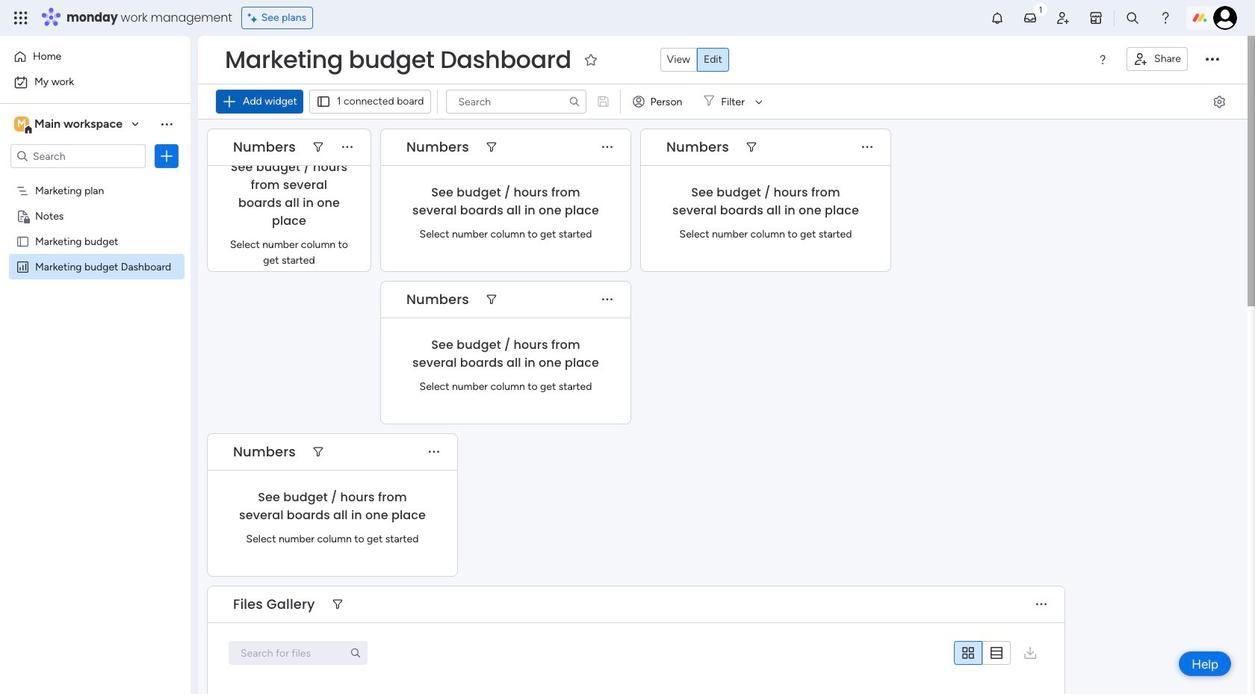 Task type: vqa. For each thing, say whether or not it's contained in the screenshot.
tab list
no



Task type: locate. For each thing, give the bounding box(es) containing it.
notifications image
[[990, 10, 1005, 25]]

more dots image
[[602, 142, 613, 153], [602, 294, 613, 305]]

1 vertical spatial more dots image
[[602, 294, 613, 305]]

list box
[[0, 174, 191, 481]]

2 vertical spatial option
[[0, 177, 191, 180]]

option
[[9, 45, 182, 69], [9, 70, 182, 94], [0, 177, 191, 180]]

kendall parks image
[[1213, 6, 1237, 30]]

private board image
[[16, 208, 30, 223]]

invite members image
[[1056, 10, 1071, 25]]

workspace image
[[14, 116, 29, 132]]

public dashboard image
[[16, 259, 30, 273]]

0 vertical spatial more dots image
[[602, 142, 613, 153]]

1 vertical spatial option
[[9, 70, 182, 94]]

Filter dashboard by text search field
[[446, 90, 586, 114]]

public board image
[[16, 234, 30, 248]]

display modes group
[[660, 48, 729, 72]]

0 vertical spatial search image
[[568, 96, 580, 108]]

None search field
[[229, 641, 368, 665]]

1 more dots image from the top
[[602, 142, 613, 153]]

1 image
[[1034, 1, 1047, 18]]

None search field
[[446, 90, 586, 114]]

monday marketplace image
[[1088, 10, 1103, 25]]

banner
[[198, 36, 1248, 120]]

1 horizontal spatial search image
[[568, 96, 580, 108]]

search image
[[568, 96, 580, 108], [350, 647, 362, 659]]

share image
[[1133, 52, 1148, 66]]

more options image
[[1206, 53, 1219, 66]]

more dots image
[[342, 142, 353, 153], [862, 142, 873, 153], [429, 446, 439, 458], [1036, 599, 1047, 610]]

1 vertical spatial search image
[[350, 647, 362, 659]]

None field
[[221, 44, 575, 75], [229, 137, 300, 157], [403, 137, 473, 157], [663, 137, 733, 157], [403, 290, 473, 309], [229, 442, 300, 462], [229, 595, 319, 614], [221, 44, 575, 75], [229, 137, 300, 157], [403, 137, 473, 157], [663, 137, 733, 157], [403, 290, 473, 309], [229, 442, 300, 462], [229, 595, 319, 614]]



Task type: describe. For each thing, give the bounding box(es) containing it.
workspace options image
[[159, 116, 174, 131]]

update feed image
[[1023, 10, 1038, 25]]

gallery layout group
[[954, 641, 1011, 665]]

add to favorites image
[[583, 52, 598, 67]]

settings image
[[1212, 94, 1227, 109]]

arrow down image
[[750, 93, 768, 111]]

see plans image
[[248, 10, 261, 26]]

help image
[[1158, 10, 1173, 25]]

0 vertical spatial option
[[9, 45, 182, 69]]

Search in workspace field
[[31, 148, 125, 165]]

options image
[[159, 149, 174, 164]]

workspace selection element
[[14, 115, 125, 134]]

select product image
[[13, 10, 28, 25]]

menu image
[[1097, 54, 1109, 66]]

0 horizontal spatial search image
[[350, 647, 362, 659]]

search everything image
[[1125, 10, 1140, 25]]

2 more dots image from the top
[[602, 294, 613, 305]]



